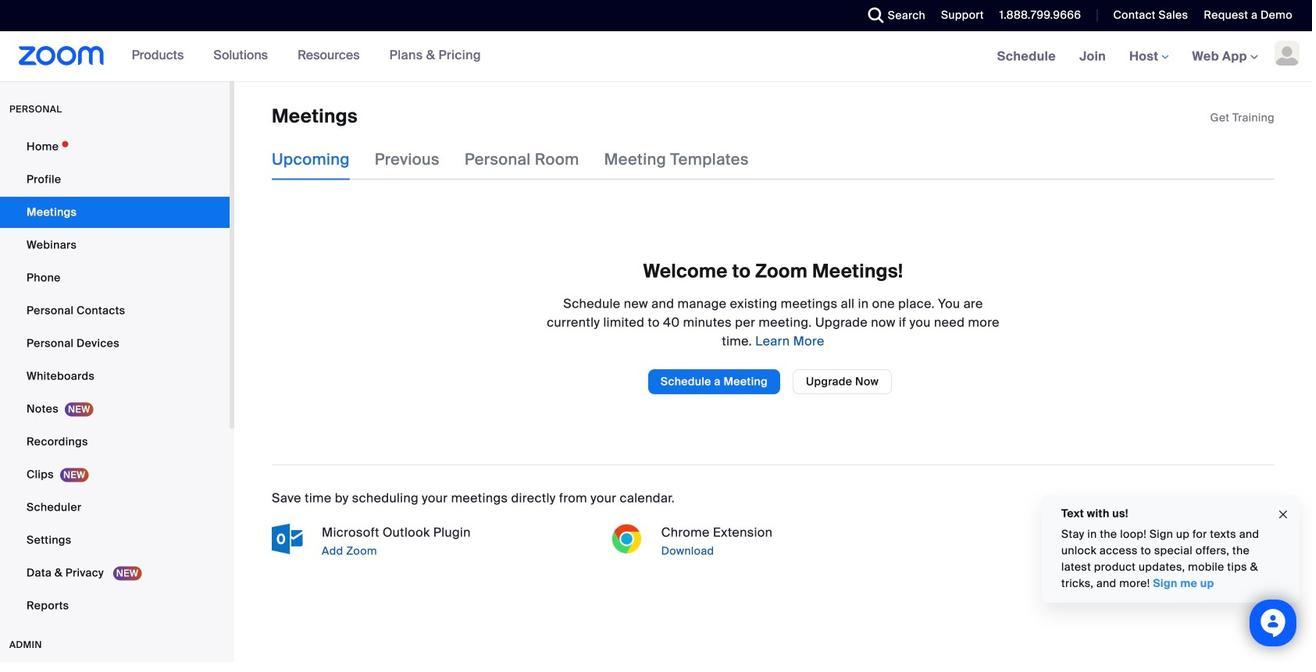 Task type: locate. For each thing, give the bounding box(es) containing it.
personal menu menu
[[0, 131, 230, 623]]

banner
[[0, 31, 1312, 82]]

application
[[1210, 110, 1275, 126]]

profile picture image
[[1275, 41, 1300, 66]]

close image
[[1277, 506, 1290, 524]]



Task type: describe. For each thing, give the bounding box(es) containing it.
product information navigation
[[120, 31, 493, 81]]

tabs of meeting tab list
[[272, 139, 774, 180]]

meetings navigation
[[985, 31, 1312, 82]]

zoom logo image
[[19, 46, 104, 66]]



Task type: vqa. For each thing, say whether or not it's contained in the screenshot.
contacts to the top
no



